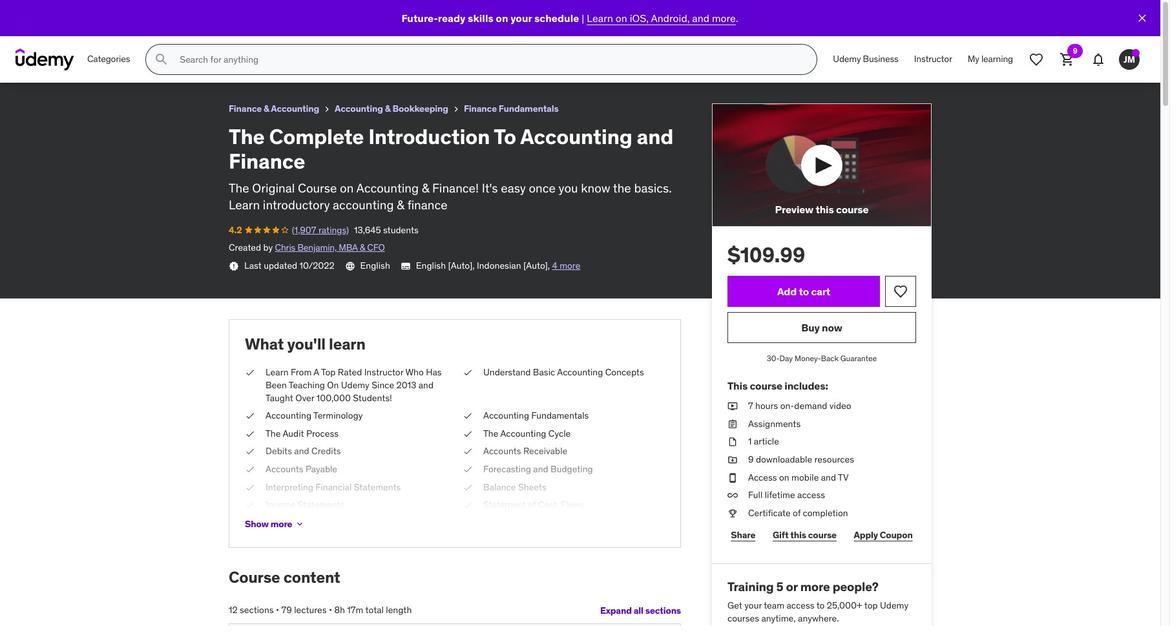Task type: describe. For each thing, give the bounding box(es) containing it.
and down receivable
[[533, 463, 548, 475]]

your inside training 5 or more people? get your team access to 25,000+ top udemy courses anytime, anywhere.
[[745, 600, 762, 611]]

introduction
[[368, 123, 490, 150]]

on inside the complete introduction to accounting and finance the original course on accounting & finance! it's easy once you know the basics. learn introductory accounting & finance
[[340, 180, 354, 196]]

coupon
[[880, 529, 913, 541]]

gift this course
[[773, 529, 837, 541]]

accounting & bookkeeping link
[[335, 101, 448, 117]]

xsmall image for income statements
[[245, 499, 255, 512]]

25,000+
[[827, 600, 863, 611]]

9 for 9
[[1073, 46, 1078, 56]]

the
[[613, 180, 631, 196]]

100,000
[[317, 392, 351, 404]]

last updated 10/2022
[[244, 260, 334, 271]]

5
[[777, 579, 784, 595]]

0 horizontal spatial 13,645 students
[[101, 22, 165, 34]]

xsmall image inside the 'show more' button
[[295, 519, 305, 529]]

10/2022
[[300, 260, 334, 271]]

since
[[372, 379, 394, 391]]

expand
[[600, 605, 632, 616]]

debits and credits
[[266, 445, 341, 457]]

or
[[786, 579, 798, 595]]

guarantee
[[841, 354, 877, 363]]

you
[[559, 180, 578, 196]]

0 vertical spatial instructor
[[914, 53, 952, 65]]

0 vertical spatial ratings)
[[65, 22, 96, 34]]

xsmall image for last updated 10/2022
[[229, 261, 239, 271]]

udemy business link
[[825, 44, 906, 75]]

chris benjamin, mba & cfo link
[[275, 242, 385, 254]]

created by chris benjamin, mba & cfo
[[229, 242, 385, 254]]

gift
[[773, 529, 789, 541]]

full lifetime access
[[748, 489, 825, 501]]

course for gift this course
[[808, 529, 837, 541]]

1 article
[[748, 436, 779, 447]]

course inside the complete introduction to accounting and finance the original course on accounting & finance! it's easy once you know the basics. learn introductory accounting & finance
[[298, 180, 337, 196]]

top
[[865, 600, 878, 611]]

accounts for accounts payable
[[266, 463, 303, 475]]

xsmall image for the accounting cycle
[[463, 428, 473, 440]]

9 for 9 downloadable resources
[[748, 454, 754, 465]]

0 horizontal spatial (1,907 ratings)
[[39, 22, 96, 34]]

add
[[777, 285, 797, 298]]

xsmall image for access on mobile and tv
[[728, 471, 738, 484]]

instructor inside learn from a top rated instructor who has been teaching on udemy since 2013 and taught over 100,000 students!
[[364, 367, 403, 378]]

back
[[821, 354, 839, 363]]

english for english
[[360, 260, 390, 271]]

balance sheets
[[483, 481, 547, 493]]

by
[[263, 242, 273, 254]]

1 horizontal spatial (1,907
[[292, 224, 316, 236]]

xsmall image for interpreting financial statements
[[245, 481, 255, 494]]

financial
[[316, 481, 352, 493]]

the left original at the left top of page
[[229, 180, 249, 196]]

1 sections from the left
[[240, 604, 274, 616]]

udemy inside learn from a top rated instructor who has been teaching on udemy since 2013 and taught over 100,000 students!
[[341, 379, 370, 391]]

understand
[[483, 367, 531, 378]]

it's
[[482, 180, 498, 196]]

benjamin,
[[298, 242, 337, 254]]

more right android,
[[712, 12, 736, 24]]

a
[[314, 367, 319, 378]]

on down downloadable
[[779, 471, 790, 483]]

receivable
[[523, 445, 568, 457]]

gift this course link
[[769, 522, 840, 548]]

jm link
[[1114, 44, 1145, 75]]

1 vertical spatial course
[[750, 379, 783, 392]]

xsmall image for accounting fundamentals
[[463, 410, 473, 422]]

english for english [auto], indonesian [auto] , 4 more
[[416, 260, 446, 271]]

finance fundamentals
[[464, 103, 559, 114]]

xsmall image for the audit process
[[245, 428, 255, 440]]

categories button
[[79, 44, 138, 75]]

xsmall image for accounting terminology
[[245, 410, 255, 422]]

courses
[[728, 612, 759, 624]]

0 vertical spatial wishlist image
[[1029, 52, 1044, 67]]

accounts payable
[[266, 463, 337, 475]]

ios,
[[630, 12, 649, 24]]

debits
[[266, 445, 292, 457]]

cash
[[538, 499, 559, 511]]

payable
[[306, 463, 337, 475]]

course for preview this course
[[836, 203, 869, 216]]

and inside learn from a top rated instructor who has been teaching on udemy since 2013 and taught over 100,000 students!
[[419, 379, 434, 391]]

7 hours on-demand video
[[748, 400, 851, 412]]

to inside training 5 or more people? get your team access to 25,000+ top udemy courses anytime, anywhere.
[[817, 600, 825, 611]]

12 sections • 79 lectures • 8h 17m total length
[[229, 604, 412, 616]]

& up complete on the top
[[264, 103, 269, 114]]

been
[[266, 379, 287, 391]]

learn from a top rated instructor who has been teaching on udemy since 2013 and taught over 100,000 students!
[[266, 367, 442, 404]]

xsmall image for debits and credits
[[245, 445, 255, 458]]

my learning link
[[960, 44, 1021, 75]]

xsmall image for balance sheets
[[463, 481, 473, 494]]

to
[[494, 123, 516, 150]]

you have alerts image
[[1132, 49, 1140, 57]]

access on mobile and tv
[[748, 471, 849, 483]]

ready
[[438, 12, 466, 24]]

xsmall image for 1 article
[[728, 436, 738, 448]]

xsmall image for forecasting and budgeting
[[463, 463, 473, 476]]

chris
[[275, 242, 295, 254]]

more right 4
[[560, 260, 581, 271]]

english [auto], indonesian [auto] , 4 more
[[416, 260, 581, 271]]

people?
[[833, 579, 879, 595]]

terminology
[[313, 410, 363, 421]]

udemy image
[[16, 48, 74, 70]]

of for statement
[[528, 499, 536, 511]]

assignments
[[748, 418, 801, 430]]

demand
[[794, 400, 827, 412]]

0 horizontal spatial students
[[130, 22, 165, 34]]

statement of cash flows
[[483, 499, 584, 511]]

apply
[[854, 529, 878, 541]]

close image
[[1136, 12, 1149, 25]]

more inside button
[[271, 518, 292, 530]]

created
[[229, 242, 261, 254]]

anytime,
[[762, 612, 796, 624]]

once
[[529, 180, 556, 196]]

interpreting financial statements
[[266, 481, 401, 493]]

forecasting and budgeting
[[483, 463, 593, 475]]

completion
[[803, 507, 848, 519]]

7
[[748, 400, 753, 412]]

interpreting
[[266, 481, 313, 493]]

training
[[728, 579, 774, 595]]

the complete introduction to accounting and finance the original course on accounting & finance! it's easy once you know the basics. learn introductory accounting & finance
[[229, 123, 674, 213]]

cart
[[811, 285, 830, 298]]

balance
[[483, 481, 516, 493]]

1 horizontal spatial (1,907 ratings)
[[292, 224, 349, 236]]

fundamentals for accounting fundamentals
[[531, 410, 589, 421]]

xsmall image for assignments
[[728, 418, 738, 431]]

closed captions image
[[401, 261, 411, 271]]

$109.99
[[728, 242, 805, 268]]

finance!
[[432, 180, 479, 196]]



Task type: locate. For each thing, give the bounding box(es) containing it.
learn right |
[[587, 12, 613, 24]]

udemy left business
[[833, 53, 861, 65]]

of down full lifetime access
[[793, 507, 801, 519]]

on right skills on the top
[[496, 12, 508, 24]]

and up basics.
[[637, 123, 674, 150]]

on-
[[780, 400, 794, 412]]

(1,907 up udemy image on the top left of page
[[39, 22, 63, 34]]

2 horizontal spatial udemy
[[880, 600, 909, 611]]

& left bookkeeping
[[385, 103, 391, 114]]

course up 12
[[229, 568, 280, 588]]

finance inside the complete introduction to accounting and finance the original course on accounting & finance! it's easy once you know the basics. learn introductory accounting & finance
[[229, 148, 305, 175]]

xsmall image for learn from a top rated instructor who has been teaching on udemy since 2013 and taught over 100,000 students!
[[245, 367, 255, 379]]

.
[[736, 12, 738, 24]]

& left cfo
[[360, 242, 365, 254]]

9 inside the 9 link
[[1073, 46, 1078, 56]]

13,645 students up cfo
[[354, 224, 419, 236]]

certificate of completion
[[748, 507, 848, 519]]

xsmall image for 7 hours on-demand video
[[728, 400, 738, 413]]

0 horizontal spatial instructor
[[364, 367, 403, 378]]

1 vertical spatial udemy
[[341, 379, 370, 391]]

30-
[[767, 354, 780, 363]]

accounting terminology
[[266, 410, 363, 421]]

2 english from the left
[[416, 260, 446, 271]]

• left 8h 17m
[[329, 604, 332, 616]]

xsmall image for accounts receivable
[[463, 445, 473, 458]]

30-day money-back guarantee
[[767, 354, 877, 363]]

your up courses at the right
[[745, 600, 762, 611]]

instructor up since
[[364, 367, 403, 378]]

instructor left my
[[914, 53, 952, 65]]

complete
[[269, 123, 364, 150]]

4.2
[[10, 22, 24, 34], [229, 224, 242, 236]]

0 horizontal spatial wishlist image
[[893, 284, 909, 299]]

,
[[548, 260, 550, 271]]

to up anywhere.
[[817, 600, 825, 611]]

course inside 'button'
[[836, 203, 869, 216]]

udemy inside training 5 or more people? get your team access to 25,000+ top udemy courses anytime, anywhere.
[[880, 600, 909, 611]]

1 horizontal spatial to
[[817, 600, 825, 611]]

xsmall image
[[229, 261, 239, 271], [245, 367, 255, 379], [463, 367, 473, 379], [245, 410, 255, 422], [728, 436, 738, 448], [463, 445, 473, 458], [728, 454, 738, 466], [245, 463, 255, 476], [463, 463, 473, 476], [245, 481, 255, 494], [295, 519, 305, 529]]

4.2 up created
[[229, 224, 242, 236]]

0 vertical spatial (1,907
[[39, 22, 63, 34]]

on left 'ios,'
[[616, 12, 627, 24]]

1 horizontal spatial of
[[793, 507, 801, 519]]

1 vertical spatial ratings)
[[319, 224, 349, 236]]

buy
[[801, 321, 820, 334]]

0 horizontal spatial learn
[[229, 197, 260, 213]]

wishlist image
[[1029, 52, 1044, 67], [893, 284, 909, 299]]

1 vertical spatial 9
[[748, 454, 754, 465]]

basic
[[533, 367, 555, 378]]

access
[[748, 471, 777, 483]]

course
[[836, 203, 869, 216], [750, 379, 783, 392], [808, 529, 837, 541]]

accounts receivable
[[483, 445, 568, 457]]

learn
[[587, 12, 613, 24], [229, 197, 260, 213], [266, 367, 289, 378]]

1 horizontal spatial ratings)
[[319, 224, 349, 236]]

accounts for accounts receivable
[[483, 445, 521, 457]]

1 vertical spatial access
[[787, 600, 815, 611]]

students!
[[353, 392, 392, 404]]

this inside 'gift this course' link
[[791, 529, 806, 541]]

and up accounts payable
[[294, 445, 309, 457]]

sections right all
[[645, 605, 681, 616]]

9 down 1
[[748, 454, 754, 465]]

statements
[[354, 481, 401, 493], [298, 499, 345, 511]]

flows
[[561, 499, 584, 511]]

0 vertical spatial course
[[836, 203, 869, 216]]

to left cart
[[799, 285, 809, 298]]

13,645 up cfo
[[354, 224, 381, 236]]

1 vertical spatial accounts
[[266, 463, 303, 475]]

bookkeeping
[[393, 103, 448, 114]]

0 horizontal spatial •
[[276, 604, 279, 616]]

my
[[968, 53, 980, 65]]

know
[[581, 180, 610, 196]]

0 vertical spatial course
[[298, 180, 337, 196]]

0 horizontal spatial ratings)
[[65, 22, 96, 34]]

accounts up interpreting
[[266, 463, 303, 475]]

1 horizontal spatial this
[[816, 203, 834, 216]]

access down mobile
[[797, 489, 825, 501]]

1 horizontal spatial accounts
[[483, 445, 521, 457]]

the for accounting
[[483, 428, 498, 439]]

who
[[405, 367, 424, 378]]

xsmall image for 9 downloadable resources
[[728, 454, 738, 466]]

this for gift
[[791, 529, 806, 541]]

the up debits
[[266, 428, 281, 439]]

day
[[780, 354, 793, 363]]

process
[[306, 428, 339, 439]]

9 downloadable resources
[[748, 454, 854, 465]]

0 horizontal spatial to
[[799, 285, 809, 298]]

0 horizontal spatial sections
[[240, 604, 274, 616]]

0 horizontal spatial statements
[[298, 499, 345, 511]]

0 vertical spatial your
[[511, 12, 532, 24]]

fundamentals for finance fundamentals
[[499, 103, 559, 114]]

this for preview
[[816, 203, 834, 216]]

learning
[[982, 53, 1013, 65]]

12
[[229, 604, 238, 616]]

accounts up forecasting
[[483, 445, 521, 457]]

top
[[321, 367, 336, 378]]

credits
[[312, 445, 341, 457]]

learn up been
[[266, 367, 289, 378]]

course down completion
[[808, 529, 837, 541]]

1 vertical spatial students
[[383, 224, 419, 236]]

1 vertical spatial to
[[817, 600, 825, 611]]

android,
[[651, 12, 690, 24]]

english down cfo
[[360, 260, 390, 271]]

1 vertical spatial instructor
[[364, 367, 403, 378]]

1 vertical spatial (1,907
[[292, 224, 316, 236]]

what
[[245, 334, 284, 354]]

statements down the interpreting financial statements
[[298, 499, 345, 511]]

of left cash
[[528, 499, 536, 511]]

0 vertical spatial fundamentals
[[499, 103, 559, 114]]

add to cart button
[[728, 276, 880, 307]]

xsmall image for understand basic accounting concepts
[[463, 367, 473, 379]]

[auto], indonesian
[[448, 260, 521, 271]]

udemy down rated
[[341, 379, 370, 391]]

get
[[728, 600, 742, 611]]

0 vertical spatial 9
[[1073, 46, 1078, 56]]

1 vertical spatial your
[[745, 600, 762, 611]]

& left finance
[[397, 197, 404, 213]]

0 vertical spatial udemy
[[833, 53, 861, 65]]

and left tv
[[821, 471, 836, 483]]

0 vertical spatial 4.2
[[10, 22, 24, 34]]

1 vertical spatial statements
[[298, 499, 345, 511]]

your left schedule
[[511, 12, 532, 24]]

2 vertical spatial course
[[808, 529, 837, 541]]

now
[[822, 321, 843, 334]]

statements right financial
[[354, 481, 401, 493]]

0 vertical spatial accounts
[[483, 445, 521, 457]]

1 vertical spatial wishlist image
[[893, 284, 909, 299]]

udemy inside "link"
[[833, 53, 861, 65]]

1 vertical spatial learn
[[229, 197, 260, 213]]

this right preview
[[816, 203, 834, 216]]

0 vertical spatial statements
[[354, 481, 401, 493]]

1 vertical spatial (1,907 ratings)
[[292, 224, 349, 236]]

income statements
[[266, 499, 345, 511]]

0 vertical spatial this
[[816, 203, 834, 216]]

ratings) up chris benjamin, mba & cfo "link"
[[319, 224, 349, 236]]

learn inside the complete introduction to accounting and finance the original course on accounting & finance! it's easy once you know the basics. learn introductory accounting & finance
[[229, 197, 260, 213]]

1 vertical spatial fundamentals
[[531, 410, 589, 421]]

0 horizontal spatial 4.2
[[10, 22, 24, 34]]

and right android,
[[692, 12, 710, 24]]

13,645 up the categories
[[101, 22, 128, 34]]

1 horizontal spatial course
[[298, 180, 337, 196]]

course right preview
[[836, 203, 869, 216]]

fundamentals up to
[[499, 103, 559, 114]]

0 vertical spatial (1,907 ratings)
[[39, 22, 96, 34]]

training 5 or more people? get your team access to 25,000+ top udemy courses anytime, anywhere.
[[728, 579, 909, 624]]

lifetime
[[765, 489, 795, 501]]

cfo
[[367, 242, 385, 254]]

submit search image
[[154, 52, 170, 67]]

|
[[582, 12, 584, 24]]

1 horizontal spatial wishlist image
[[1029, 52, 1044, 67]]

finance for finance fundamentals
[[464, 103, 497, 114]]

(1,907 ratings) up benjamin, on the left of the page
[[292, 224, 349, 236]]

this right gift
[[791, 529, 806, 541]]

finance for finance & accounting
[[229, 103, 262, 114]]

0 horizontal spatial 9
[[748, 454, 754, 465]]

0 horizontal spatial 13,645
[[101, 22, 128, 34]]

1 horizontal spatial your
[[745, 600, 762, 611]]

more inside training 5 or more people? get your team access to 25,000+ top udemy courses anytime, anywhere.
[[800, 579, 830, 595]]

this inside the preview this course 'button'
[[816, 203, 834, 216]]

on up accounting in the top left of the page
[[340, 180, 354, 196]]

1 • from the left
[[276, 604, 279, 616]]

accounting fundamentals
[[483, 410, 589, 421]]

to
[[799, 285, 809, 298], [817, 600, 825, 611]]

1 vertical spatial 13,645 students
[[354, 224, 419, 236]]

my learning
[[968, 53, 1013, 65]]

Search for anything text field
[[177, 48, 802, 70]]

1 horizontal spatial learn
[[266, 367, 289, 378]]

learn on ios, android, and more link
[[587, 12, 736, 24]]

13,645 students up the categories
[[101, 22, 165, 34]]

0 vertical spatial 13,645
[[101, 22, 128, 34]]

cycle
[[549, 428, 571, 439]]

buy now
[[801, 321, 843, 334]]

anywhere.
[[798, 612, 839, 624]]

finance & accounting link
[[229, 101, 319, 117]]

0 horizontal spatial of
[[528, 499, 536, 511]]

course content
[[229, 568, 340, 588]]

more right the or
[[800, 579, 830, 595]]

sheets
[[518, 481, 547, 493]]

4.2 up udemy image on the top left of page
[[10, 22, 24, 34]]

sections right 12
[[240, 604, 274, 616]]

the for complete
[[229, 123, 265, 150]]

english
[[360, 260, 390, 271], [416, 260, 446, 271]]

2013
[[396, 379, 416, 391]]

0 vertical spatial access
[[797, 489, 825, 501]]

mba
[[339, 242, 358, 254]]

0 vertical spatial students
[[130, 22, 165, 34]]

the for audit
[[266, 428, 281, 439]]

learn down original at the left top of page
[[229, 197, 260, 213]]

1 english from the left
[[360, 260, 390, 271]]

& up finance
[[422, 180, 429, 196]]

to inside "add to cart" button
[[799, 285, 809, 298]]

xsmall image for full lifetime access
[[728, 489, 738, 502]]

0 horizontal spatial udemy
[[341, 379, 370, 391]]

(1,907 ratings)
[[39, 22, 96, 34], [292, 224, 349, 236]]

[auto]
[[523, 260, 548, 271]]

9 left notifications image
[[1073, 46, 1078, 56]]

content
[[284, 568, 340, 588]]

0 horizontal spatial this
[[791, 529, 806, 541]]

budgeting
[[551, 463, 593, 475]]

ratings) up the categories
[[65, 22, 96, 34]]

xsmall image for statement of cash flows
[[463, 499, 473, 512]]

1 horizontal spatial 13,645
[[354, 224, 381, 236]]

students up cfo
[[383, 224, 419, 236]]

0 horizontal spatial your
[[511, 12, 532, 24]]

1 horizontal spatial sections
[[645, 605, 681, 616]]

0 vertical spatial learn
[[587, 12, 613, 24]]

0 vertical spatial 13,645 students
[[101, 22, 165, 34]]

2 • from the left
[[329, 604, 332, 616]]

access inside training 5 or more people? get your team access to 25,000+ top udemy courses anytime, anywhere.
[[787, 600, 815, 611]]

0 horizontal spatial accounts
[[266, 463, 303, 475]]

1 horizontal spatial statements
[[354, 481, 401, 493]]

1 horizontal spatial 13,645 students
[[354, 224, 419, 236]]

hours
[[755, 400, 778, 412]]

course language image
[[345, 261, 355, 271]]

shopping cart with 9 items image
[[1060, 52, 1075, 67]]

1 horizontal spatial •
[[329, 604, 332, 616]]

understand basic accounting concepts
[[483, 367, 644, 378]]

show more button
[[245, 511, 305, 537]]

expand all sections
[[600, 605, 681, 616]]

more down 'income'
[[271, 518, 292, 530]]

0 vertical spatial to
[[799, 285, 809, 298]]

1 vertical spatial 4.2
[[229, 224, 242, 236]]

english right closed captions icon
[[416, 260, 446, 271]]

forecasting
[[483, 463, 531, 475]]

xsmall image for certificate of completion
[[728, 507, 738, 520]]

and inside the complete introduction to accounting and finance the original course on accounting & finance! it's easy once you know the basics. learn introductory accounting & finance
[[637, 123, 674, 150]]

1 horizontal spatial udemy
[[833, 53, 861, 65]]

13,645
[[101, 22, 128, 34], [354, 224, 381, 236]]

udemy right top
[[880, 600, 909, 611]]

1 horizontal spatial students
[[383, 224, 419, 236]]

• left 79
[[276, 604, 279, 616]]

2 sections from the left
[[645, 605, 681, 616]]

has
[[426, 367, 442, 378]]

preview this course button
[[712, 103, 932, 227]]

basics.
[[634, 180, 672, 196]]

0 horizontal spatial english
[[360, 260, 390, 271]]

introductory
[[263, 197, 330, 213]]

of for certificate
[[793, 507, 801, 519]]

1 vertical spatial 13,645
[[354, 224, 381, 236]]

(1,907 up created by chris benjamin, mba & cfo
[[292, 224, 316, 236]]

0 horizontal spatial (1,907
[[39, 22, 63, 34]]

the audit process
[[266, 428, 339, 439]]

the up the 'accounts receivable'
[[483, 428, 498, 439]]

2 horizontal spatial learn
[[587, 12, 613, 24]]

1 horizontal spatial 4.2
[[229, 224, 242, 236]]

and
[[692, 12, 710, 24], [637, 123, 674, 150], [419, 379, 434, 391], [294, 445, 309, 457], [533, 463, 548, 475], [821, 471, 836, 483]]

1 horizontal spatial instructor
[[914, 53, 952, 65]]

2 vertical spatial udemy
[[880, 600, 909, 611]]

1 vertical spatial this
[[791, 529, 806, 541]]

access down the or
[[787, 600, 815, 611]]

accounting & bookkeeping
[[335, 103, 448, 114]]

(1,907 ratings) up udemy image on the top left of page
[[39, 22, 96, 34]]

notifications image
[[1091, 52, 1106, 67]]

course up hours
[[750, 379, 783, 392]]

2 vertical spatial learn
[[266, 367, 289, 378]]

8h 17m
[[334, 604, 363, 616]]

1 horizontal spatial 9
[[1073, 46, 1078, 56]]

0 horizontal spatial course
[[229, 568, 280, 588]]

1 vertical spatial course
[[229, 568, 280, 588]]

preview this course
[[775, 203, 869, 216]]

students up submit search icon
[[130, 22, 165, 34]]

what you'll learn
[[245, 334, 366, 354]]

course
[[298, 180, 337, 196], [229, 568, 280, 588]]

share button
[[728, 522, 759, 548]]

xsmall image
[[322, 104, 332, 114], [451, 104, 461, 114], [728, 400, 738, 413], [463, 410, 473, 422], [728, 418, 738, 431], [245, 428, 255, 440], [463, 428, 473, 440], [245, 445, 255, 458], [728, 471, 738, 484], [463, 481, 473, 494], [728, 489, 738, 502], [245, 499, 255, 512], [463, 499, 473, 512], [728, 507, 738, 520]]

skills
[[468, 12, 494, 24]]

fundamentals up cycle
[[531, 410, 589, 421]]

xsmall image for accounts payable
[[245, 463, 255, 476]]

course up introductory
[[298, 180, 337, 196]]

access
[[797, 489, 825, 501], [787, 600, 815, 611]]

apply coupon
[[854, 529, 913, 541]]

easy
[[501, 180, 526, 196]]

sections inside expand all sections dropdown button
[[645, 605, 681, 616]]

learn inside learn from a top rated instructor who has been teaching on udemy since 2013 and taught over 100,000 students!
[[266, 367, 289, 378]]

1 horizontal spatial english
[[416, 260, 446, 271]]

total
[[365, 604, 384, 616]]

the down finance & accounting link
[[229, 123, 265, 150]]

and down has
[[419, 379, 434, 391]]



Task type: vqa. For each thing, say whether or not it's contained in the screenshot.
CLOSED CAPTIONS Image
yes



